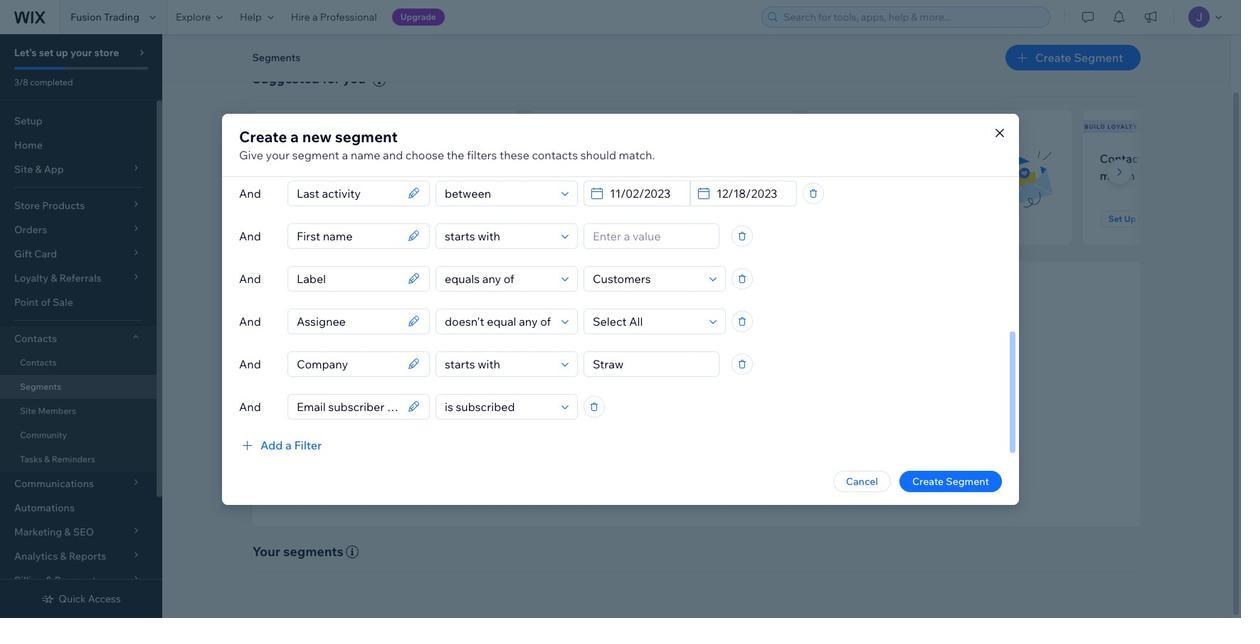 Task type: describe. For each thing, give the bounding box(es) containing it.
sidebar element
[[0, 34, 162, 618]]

reach
[[601, 381, 639, 398]]

point
[[14, 296, 39, 309]]

contacts inside new contacts who recently subscribed to your mailing list
[[296, 151, 343, 166]]

these
[[500, 148, 529, 162]]

reminders
[[52, 454, 95, 465]]

&
[[44, 454, 50, 465]]

home
[[14, 139, 43, 152]]

haven't
[[546, 169, 585, 183]]

made
[[588, 169, 618, 183]]

specific
[[588, 403, 624, 415]]

site members link
[[0, 399, 157, 423]]

quick
[[59, 593, 86, 606]]

with
[[1151, 151, 1174, 166]]

trading
[[104, 11, 139, 23]]

recently
[[370, 151, 414, 166]]

and for select an option field at the left
[[239, 400, 261, 414]]

set up segment button for made
[[546, 211, 630, 228]]

3/8 completed
[[14, 77, 73, 88]]

of inside the sidebar element
[[41, 296, 50, 309]]

quick access button
[[42, 593, 121, 606]]

a inside potential customers who haven't made a purchase yet
[[621, 169, 627, 183]]

hire a professional link
[[282, 0, 385, 34]]

up for made
[[571, 214, 582, 224]]

and for 2nd choose a condition field
[[239, 229, 261, 243]]

match.
[[619, 148, 655, 162]]

community link
[[0, 423, 157, 448]]

a right hire
[[312, 11, 318, 23]]

3 set up segment from the left
[[1108, 214, 1175, 224]]

community
[[20, 430, 67, 440]]

set up segment for made
[[555, 214, 621, 224]]

set
[[39, 46, 54, 59]]

the inside reach the right target audience create specific groups of contacts that update automatically send personalized email campaigns to drive sales and build trust
[[642, 381, 662, 398]]

set for new contacts who recently subscribed to your mailing list
[[278, 214, 292, 224]]

cancel
[[846, 475, 878, 488]]

subscribed
[[269, 169, 329, 183]]

purchase
[[629, 169, 679, 183]]

suggested
[[252, 70, 319, 87]]

upgrade button
[[392, 9, 445, 26]]

target
[[696, 381, 733, 398]]

build loyalty
[[1084, 123, 1138, 130]]

help
[[240, 11, 262, 23]]

subscribers inside the 'active email subscribers who clicked on your campaign'
[[891, 151, 954, 166]]

new contacts who recently subscribed to your mailing list
[[269, 151, 430, 183]]

potential customers who haven't made a purchase yet
[[546, 151, 698, 183]]

contacts button
[[0, 327, 157, 351]]

setup
[[14, 115, 43, 127]]

segments link
[[0, 375, 157, 399]]

professional
[[320, 11, 377, 23]]

12/18/2023 field
[[712, 181, 792, 205]]

1 vertical spatial create segment
[[912, 475, 989, 488]]

your segments
[[252, 544, 344, 560]]

add
[[260, 438, 283, 452]]

th
[[1233, 151, 1241, 166]]

1 vertical spatial segment
[[292, 148, 339, 162]]

home link
[[0, 133, 157, 157]]

5 choose a condition field from the top
[[440, 352, 557, 376]]

add a filter button
[[239, 437, 322, 454]]

contacts with a birthday th
[[1100, 151, 1241, 183]]

contacts link
[[0, 351, 157, 375]]

hire
[[291, 11, 310, 23]]

store
[[94, 46, 119, 59]]

Search for tools, apps, help & more... field
[[779, 7, 1045, 27]]

automations
[[14, 502, 75, 514]]

your inside new contacts who recently subscribed to your mailing list
[[345, 169, 369, 183]]

sale
[[53, 296, 73, 309]]

for
[[322, 70, 340, 87]]

your
[[252, 544, 280, 560]]

build
[[806, 422, 830, 435]]

new for new subscribers
[[254, 123, 270, 130]]

access
[[88, 593, 121, 606]]

filters
[[467, 148, 497, 162]]

trust
[[832, 422, 854, 435]]

choose
[[405, 148, 444, 162]]

loyalty
[[1107, 123, 1138, 130]]

let's
[[14, 46, 37, 59]]

suggested for you
[[252, 70, 366, 87]]

point of sale
[[14, 296, 73, 309]]

up for subscribed
[[294, 214, 306, 224]]

and for fourth choose a condition field
[[239, 314, 261, 328]]

site members
[[20, 406, 76, 416]]

3 set up segment button from the left
[[1100, 211, 1184, 228]]

0 vertical spatial segment
[[335, 127, 398, 146]]

setup link
[[0, 109, 157, 133]]

tasks & reminders
[[20, 454, 95, 465]]

point of sale link
[[0, 290, 157, 315]]

fusion
[[70, 11, 102, 23]]

personalized
[[582, 422, 641, 435]]

create inside create a new segment give your segment a name and choose the filters these contacts should match.
[[239, 127, 287, 146]]

segments
[[283, 544, 344, 560]]

campaign
[[906, 169, 959, 183]]

contacts inside contacts with a birthday th
[[1100, 151, 1149, 166]]

the inside create a new segment give your segment a name and choose the filters these contacts should match.
[[447, 148, 464, 162]]

groups
[[627, 403, 659, 415]]

fusion trading
[[70, 11, 139, 23]]



Task type: locate. For each thing, give the bounding box(es) containing it.
active
[[823, 151, 857, 166]]

the
[[447, 148, 464, 162], [642, 381, 662, 398]]

0 horizontal spatial set
[[278, 214, 292, 224]]

set
[[278, 214, 292, 224], [555, 214, 569, 224], [1108, 214, 1122, 224]]

send
[[555, 422, 579, 435]]

1 set up segment button from the left
[[269, 211, 353, 228]]

1 vertical spatial to
[[724, 422, 733, 435]]

0 horizontal spatial subscribers
[[272, 123, 320, 130]]

0 vertical spatial subscribers
[[272, 123, 320, 130]]

explore
[[176, 11, 211, 23]]

who inside potential customers who haven't made a purchase yet
[[656, 151, 678, 166]]

set up segment down subscribed
[[278, 214, 345, 224]]

Choose a condition field
[[440, 181, 557, 205], [440, 224, 557, 248], [440, 266, 557, 291], [440, 309, 557, 333], [440, 352, 557, 376]]

1 horizontal spatial the
[[642, 381, 662, 398]]

members
[[38, 406, 76, 416]]

your inside the 'active email subscribers who clicked on your campaign'
[[880, 169, 904, 183]]

3 and from the top
[[239, 271, 261, 286]]

up down the haven't
[[571, 214, 582, 224]]

1 vertical spatial email
[[643, 422, 668, 435]]

email inside the 'active email subscribers who clicked on your campaign'
[[860, 151, 889, 166]]

2 horizontal spatial up
[[1124, 214, 1136, 224]]

upgrade
[[400, 11, 436, 22]]

active email subscribers who clicked on your campaign
[[823, 151, 979, 183]]

select options field for fourth choose a condition field
[[588, 309, 705, 333]]

subscribers up 'campaign' on the right top of the page
[[891, 151, 954, 166]]

help button
[[231, 0, 282, 34]]

0 vertical spatial create segment button
[[1005, 45, 1140, 70]]

a down customers
[[621, 169, 627, 183]]

segments inside segments link
[[20, 381, 61, 392]]

the left filters
[[447, 148, 464, 162]]

2 select options field from the top
[[588, 309, 705, 333]]

contacts up the haven't
[[532, 148, 578, 162]]

0 vertical spatial enter a value field
[[588, 224, 714, 248]]

1 horizontal spatial contacts
[[532, 148, 578, 162]]

your inside the sidebar element
[[70, 46, 92, 59]]

0 vertical spatial of
[[41, 296, 50, 309]]

2 set from the left
[[555, 214, 569, 224]]

1 up from the left
[[294, 214, 306, 224]]

and inside reach the right target audience create specific groups of contacts that update automatically send personalized email campaigns to drive sales and build trust
[[787, 422, 804, 435]]

up down subscribed
[[294, 214, 306, 224]]

0 vertical spatial to
[[332, 169, 343, 183]]

1 enter a value field from the top
[[588, 224, 714, 248]]

1 vertical spatial create segment button
[[899, 471, 1002, 492]]

that
[[716, 403, 734, 415]]

new
[[302, 127, 332, 146]]

1 horizontal spatial set
[[555, 214, 569, 224]]

a right with
[[1177, 151, 1183, 166]]

create segment button for segments
[[1005, 45, 1140, 70]]

automations link
[[0, 496, 157, 520]]

2 horizontal spatial who
[[956, 151, 979, 166]]

0 vertical spatial and
[[383, 148, 403, 162]]

4 and from the top
[[239, 314, 261, 328]]

let's set up your store
[[14, 46, 119, 59]]

set for potential customers who haven't made a purchase yet
[[555, 214, 569, 224]]

0 horizontal spatial contacts
[[296, 151, 343, 166]]

add a filter
[[260, 438, 322, 452]]

contacts down loyalty
[[1100, 151, 1149, 166]]

3/8
[[14, 77, 28, 88]]

set up segment
[[278, 214, 345, 224], [555, 214, 621, 224], [1108, 214, 1175, 224]]

Select options field
[[588, 266, 705, 291], [588, 309, 705, 333]]

0 horizontal spatial email
[[643, 422, 668, 435]]

and
[[239, 186, 261, 200], [239, 229, 261, 243], [239, 271, 261, 286], [239, 314, 261, 328], [239, 357, 261, 371], [239, 400, 261, 414]]

yet
[[682, 169, 698, 183]]

a inside 'button'
[[285, 438, 292, 452]]

0 horizontal spatial set up segment
[[278, 214, 345, 224]]

0 vertical spatial contacts
[[1100, 151, 1149, 166]]

to inside reach the right target audience create specific groups of contacts that update automatically send personalized email campaigns to drive sales and build trust
[[724, 422, 733, 435]]

hire a professional
[[291, 11, 377, 23]]

who left recently
[[345, 151, 368, 166]]

1 vertical spatial contacts
[[14, 332, 57, 345]]

3 set from the left
[[1108, 214, 1122, 224]]

contacts down 'contacts' dropdown button
[[20, 357, 57, 368]]

1 horizontal spatial email
[[860, 151, 889, 166]]

clicked
[[823, 169, 861, 183]]

new for new contacts who recently subscribed to your mailing list
[[269, 151, 293, 166]]

5 and from the top
[[239, 357, 261, 371]]

create a new segment give your segment a name and choose the filters these contacts should match.
[[239, 127, 655, 162]]

Select an option field
[[440, 395, 557, 419]]

2 choose a condition field from the top
[[440, 224, 557, 248]]

contacts inside create a new segment give your segment a name and choose the filters these contacts should match.
[[532, 148, 578, 162]]

contacts down point of sale
[[14, 332, 57, 345]]

audience
[[736, 381, 791, 398]]

email up the "on"
[[860, 151, 889, 166]]

2 and from the top
[[239, 229, 261, 243]]

give
[[239, 148, 263, 162]]

0 horizontal spatial up
[[294, 214, 306, 224]]

11/02/2023 field
[[606, 181, 685, 205]]

0 horizontal spatial segments
[[20, 381, 61, 392]]

completed
[[30, 77, 73, 88]]

0 horizontal spatial of
[[41, 296, 50, 309]]

set up segment button down subscribed
[[269, 211, 353, 228]]

create segment button for cancel
[[899, 471, 1002, 492]]

0 vertical spatial create segment
[[1035, 51, 1123, 65]]

0 vertical spatial the
[[447, 148, 464, 162]]

birthday
[[1186, 151, 1231, 166]]

1 horizontal spatial of
[[662, 403, 671, 415]]

contacts inside reach the right target audience create specific groups of contacts that update automatically send personalized email campaigns to drive sales and build trust
[[673, 403, 713, 415]]

who inside the 'active email subscribers who clicked on your campaign'
[[956, 151, 979, 166]]

1 vertical spatial segments
[[20, 381, 61, 392]]

sales
[[761, 422, 784, 435]]

create segment
[[1035, 51, 1123, 65], [912, 475, 989, 488]]

and for 3rd choose a condition field
[[239, 271, 261, 286]]

tasks
[[20, 454, 42, 465]]

up down contacts with a birthday th
[[1124, 214, 1136, 224]]

segments for 'segments' button
[[252, 51, 300, 64]]

segment up name
[[335, 127, 398, 146]]

Enter a value field
[[588, 224, 714, 248], [588, 352, 714, 376]]

contacts down 'new' on the top left of page
[[296, 151, 343, 166]]

1 vertical spatial select options field
[[588, 309, 705, 333]]

2 who from the left
[[656, 151, 678, 166]]

2 horizontal spatial set
[[1108, 214, 1122, 224]]

set up segment for subscribed
[[278, 214, 345, 224]]

list
[[249, 110, 1241, 245]]

set up segment button down contacts with a birthday th
[[1100, 211, 1184, 228]]

your down name
[[345, 169, 369, 183]]

0 vertical spatial select options field
[[588, 266, 705, 291]]

segment
[[1074, 51, 1123, 65], [307, 214, 345, 224], [584, 214, 621, 224], [1138, 214, 1175, 224], [946, 475, 989, 488]]

right
[[664, 381, 693, 398]]

3 who from the left
[[956, 151, 979, 166]]

email down groups
[[643, 422, 668, 435]]

1 horizontal spatial set up segment
[[555, 214, 621, 224]]

of
[[41, 296, 50, 309], [662, 403, 671, 415]]

1 vertical spatial and
[[787, 422, 804, 435]]

1 set from the left
[[278, 214, 292, 224]]

0 vertical spatial email
[[860, 151, 889, 166]]

of inside reach the right target audience create specific groups of contacts that update automatically send personalized email campaigns to drive sales and build trust
[[662, 403, 671, 415]]

3 choose a condition field from the top
[[440, 266, 557, 291]]

segments up suggested
[[252, 51, 300, 64]]

1 choose a condition field from the top
[[440, 181, 557, 205]]

6 and from the top
[[239, 400, 261, 414]]

on
[[863, 169, 877, 183]]

and up mailing
[[383, 148, 403, 162]]

and for first choose a condition field from the top
[[239, 186, 261, 200]]

1 horizontal spatial to
[[724, 422, 733, 435]]

1 select options field from the top
[[588, 266, 705, 291]]

a inside contacts with a birthday th
[[1177, 151, 1183, 166]]

1 horizontal spatial segments
[[252, 51, 300, 64]]

2 vertical spatial contacts
[[20, 357, 57, 368]]

new subscribers
[[254, 123, 320, 130]]

segments
[[252, 51, 300, 64], [20, 381, 61, 392]]

the up groups
[[642, 381, 662, 398]]

your right the up
[[70, 46, 92, 59]]

up
[[56, 46, 68, 59]]

1 horizontal spatial up
[[571, 214, 582, 224]]

list containing new contacts who recently subscribed to your mailing list
[[249, 110, 1241, 245]]

create segment button
[[1005, 45, 1140, 70], [899, 471, 1002, 492]]

tasks & reminders link
[[0, 448, 157, 472]]

contacts for 'contacts' dropdown button
[[14, 332, 57, 345]]

2 set up segment from the left
[[555, 214, 621, 224]]

who up 'campaign' on the right top of the page
[[956, 151, 979, 166]]

1 horizontal spatial subscribers
[[891, 151, 954, 166]]

mailing
[[372, 169, 411, 183]]

set up segment down contacts with a birthday th
[[1108, 214, 1175, 224]]

list
[[414, 169, 430, 183]]

contacts inside dropdown button
[[14, 332, 57, 345]]

segments up site members
[[20, 381, 61, 392]]

0 vertical spatial segments
[[252, 51, 300, 64]]

to right subscribed
[[332, 169, 343, 183]]

your
[[70, 46, 92, 59], [266, 148, 290, 162], [345, 169, 369, 183], [880, 169, 904, 183]]

1 vertical spatial enter a value field
[[588, 352, 714, 376]]

of left the sale
[[41, 296, 50, 309]]

new up give
[[254, 123, 270, 130]]

create inside reach the right target audience create specific groups of contacts that update automatically send personalized email campaigns to drive sales and build trust
[[555, 403, 586, 415]]

cancel button
[[833, 471, 891, 492]]

to inside new contacts who recently subscribed to your mailing list
[[332, 169, 343, 183]]

new inside new contacts who recently subscribed to your mailing list
[[269, 151, 293, 166]]

None field
[[292, 181, 403, 205], [292, 224, 403, 248], [292, 266, 403, 291], [292, 309, 403, 333], [292, 352, 403, 376], [292, 395, 403, 419], [292, 181, 403, 205], [292, 224, 403, 248], [292, 266, 403, 291], [292, 309, 403, 333], [292, 352, 403, 376], [292, 395, 403, 419]]

a left 'new' on the top left of page
[[290, 127, 299, 146]]

0 horizontal spatial to
[[332, 169, 343, 183]]

select options field for 3rd choose a condition field
[[588, 266, 705, 291]]

0 horizontal spatial set up segment button
[[269, 211, 353, 228]]

segment down 'new' on the top left of page
[[292, 148, 339, 162]]

contacts up campaigns
[[673, 403, 713, 415]]

2 horizontal spatial set up segment button
[[1100, 211, 1184, 228]]

you
[[343, 70, 366, 87]]

your inside create a new segment give your segment a name and choose the filters these contacts should match.
[[266, 148, 290, 162]]

1 who from the left
[[345, 151, 368, 166]]

1 and from the top
[[239, 186, 261, 200]]

and down automatically
[[787, 422, 804, 435]]

a
[[312, 11, 318, 23], [290, 127, 299, 146], [342, 148, 348, 162], [1177, 151, 1183, 166], [621, 169, 627, 183], [285, 438, 292, 452]]

subscribers down suggested
[[272, 123, 320, 130]]

contacts
[[1100, 151, 1149, 166], [14, 332, 57, 345], [20, 357, 57, 368]]

who for your
[[345, 151, 368, 166]]

who for purchase
[[656, 151, 678, 166]]

2 up from the left
[[571, 214, 582, 224]]

0 horizontal spatial the
[[447, 148, 464, 162]]

2 enter a value field from the top
[[588, 352, 714, 376]]

contacts
[[532, 148, 578, 162], [296, 151, 343, 166], [673, 403, 713, 415]]

your right the "on"
[[880, 169, 904, 183]]

0 horizontal spatial who
[[345, 151, 368, 166]]

segments inside button
[[252, 51, 300, 64]]

0 vertical spatial new
[[254, 123, 270, 130]]

1 vertical spatial subscribers
[[891, 151, 954, 166]]

and for fifth choose a condition field from the top
[[239, 357, 261, 371]]

a right add
[[285, 438, 292, 452]]

and inside create a new segment give your segment a name and choose the filters these contacts should match.
[[383, 148, 403, 162]]

1 vertical spatial new
[[269, 151, 293, 166]]

set up segment down made
[[555, 214, 621, 224]]

a left name
[[342, 148, 348, 162]]

2 horizontal spatial set up segment
[[1108, 214, 1175, 224]]

filter
[[294, 438, 322, 452]]

to left drive
[[724, 422, 733, 435]]

set up segment button for subscribed
[[269, 211, 353, 228]]

email inside reach the right target audience create specific groups of contacts that update automatically send personalized email campaigns to drive sales and build trust
[[643, 422, 668, 435]]

3 up from the left
[[1124, 214, 1136, 224]]

contacts for contacts link
[[20, 357, 57, 368]]

who inside new contacts who recently subscribed to your mailing list
[[345, 151, 368, 166]]

campaigns
[[670, 422, 721, 435]]

1 horizontal spatial and
[[787, 422, 804, 435]]

set up segment button down made
[[546, 211, 630, 228]]

name
[[351, 148, 380, 162]]

site
[[20, 406, 36, 416]]

subscribers
[[272, 123, 320, 130], [891, 151, 954, 166]]

1 horizontal spatial set up segment button
[[546, 211, 630, 228]]

segments button
[[245, 47, 308, 68]]

enter a value field down 11/02/2023 field
[[588, 224, 714, 248]]

2 set up segment button from the left
[[546, 211, 630, 228]]

0 horizontal spatial create segment button
[[899, 471, 1002, 492]]

enter a value field up 'right'
[[588, 352, 714, 376]]

2 horizontal spatial contacts
[[673, 403, 713, 415]]

customers
[[596, 151, 653, 166]]

1 horizontal spatial create segment
[[1035, 51, 1123, 65]]

new up subscribed
[[269, 151, 293, 166]]

1 set up segment from the left
[[278, 214, 345, 224]]

1 vertical spatial the
[[642, 381, 662, 398]]

1 vertical spatial of
[[662, 403, 671, 415]]

who up purchase
[[656, 151, 678, 166]]

0 horizontal spatial and
[[383, 148, 403, 162]]

drive
[[735, 422, 759, 435]]

should
[[580, 148, 616, 162]]

your right give
[[266, 148, 290, 162]]

and
[[383, 148, 403, 162], [787, 422, 804, 435]]

of down 'right'
[[662, 403, 671, 415]]

1 horizontal spatial who
[[656, 151, 678, 166]]

1 horizontal spatial create segment button
[[1005, 45, 1140, 70]]

quick access
[[59, 593, 121, 606]]

segments for segments link at left bottom
[[20, 381, 61, 392]]

4 choose a condition field from the top
[[440, 309, 557, 333]]

0 horizontal spatial create segment
[[912, 475, 989, 488]]

new
[[254, 123, 270, 130], [269, 151, 293, 166]]



Task type: vqa. For each thing, say whether or not it's contained in the screenshot.
THE MAILING
yes



